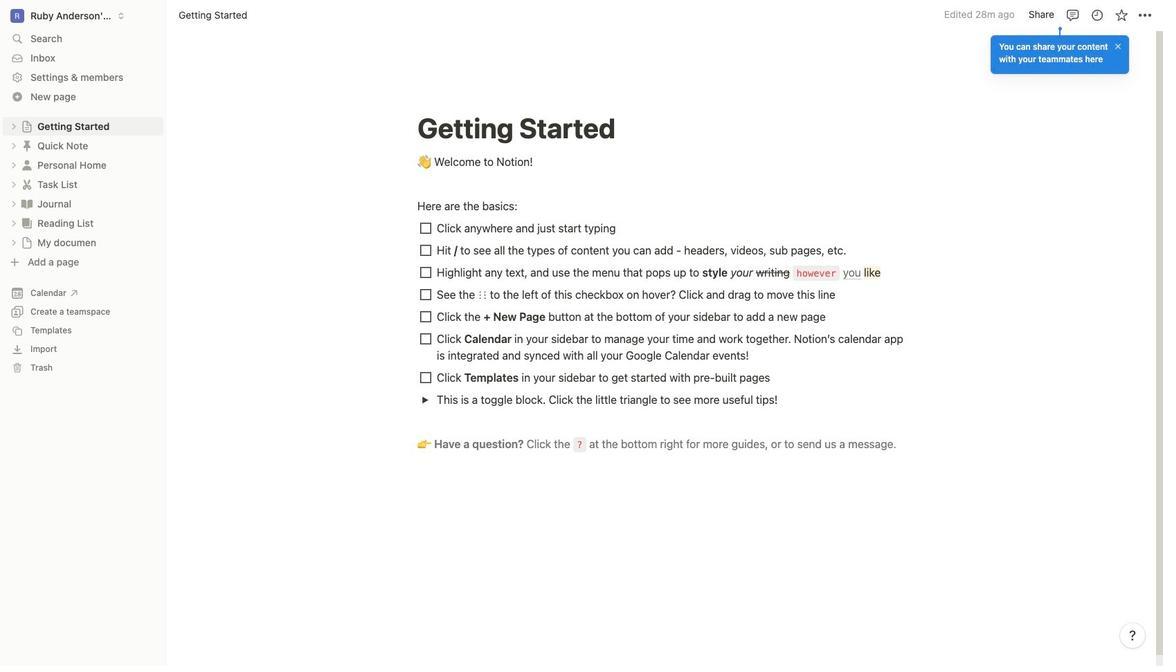 Task type: vqa. For each thing, say whether or not it's contained in the screenshot.
Open icon
yes



Task type: locate. For each thing, give the bounding box(es) containing it.
open image
[[10, 142, 18, 150], [10, 180, 18, 189], [10, 219, 18, 227]]

1 vertical spatial open image
[[10, 180, 18, 189]]

0 vertical spatial open image
[[10, 142, 18, 150]]

2 vertical spatial open image
[[10, 219, 18, 227]]

open image
[[10, 122, 18, 131], [10, 161, 18, 169], [10, 200, 18, 208], [10, 239, 18, 247], [421, 396, 429, 404]]

change page icon image
[[21, 120, 33, 133], [20, 139, 34, 153], [20, 158, 34, 172], [20, 178, 34, 191], [20, 197, 34, 211], [20, 216, 34, 230], [21, 236, 33, 249]]



Task type: describe. For each thing, give the bounding box(es) containing it.
2 open image from the top
[[10, 180, 18, 189]]

updates image
[[1090, 8, 1104, 22]]

favorite image
[[1114, 8, 1128, 22]]

comments image
[[1066, 8, 1080, 22]]

1 open image from the top
[[10, 142, 18, 150]]

👉 image
[[417, 435, 431, 453]]

👋 image
[[417, 152, 431, 170]]

3 open image from the top
[[10, 219, 18, 227]]



